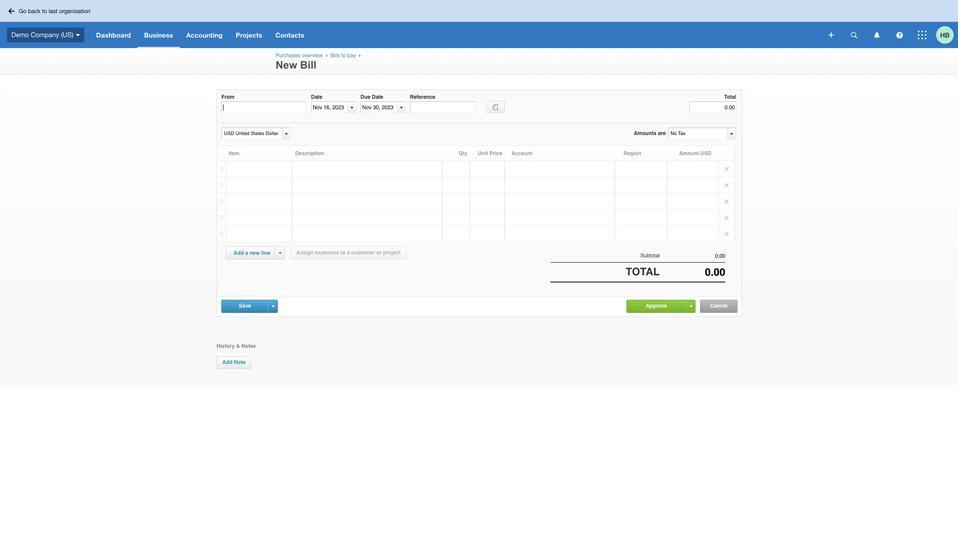 Task type: describe. For each thing, give the bounding box(es) containing it.
projects button
[[229, 22, 269, 48]]

approve link
[[627, 301, 686, 312]]

note
[[234, 360, 246, 366]]

hb button
[[937, 22, 959, 48]]

&
[[236, 343, 240, 350]]

1 horizontal spatial a
[[347, 250, 350, 256]]

last
[[49, 8, 58, 14]]

0 horizontal spatial a
[[245, 250, 248, 257]]

subtotal
[[641, 253, 660, 259]]

notes
[[241, 343, 256, 350]]

history & notes
[[217, 343, 256, 350]]

1 delete line item image from the top
[[719, 162, 735, 177]]

total
[[626, 266, 660, 278]]

save link
[[222, 301, 268, 312]]

approve
[[646, 303, 668, 309]]

account
[[512, 151, 533, 157]]

to for a
[[341, 250, 346, 256]]

unit price
[[478, 151, 503, 157]]

business
[[144, 31, 173, 39]]

organisation
[[59, 8, 90, 14]]

1 › from the left
[[326, 53, 328, 58]]

demo company (us)
[[11, 31, 73, 38]]

to inside purchases overview › bills to pay › new bill
[[342, 53, 346, 59]]

accounting button
[[180, 22, 229, 48]]

demo
[[11, 31, 29, 38]]

dashboard link
[[90, 22, 138, 48]]

add a new line
[[234, 250, 271, 257]]

total
[[725, 94, 737, 100]]

amount usd
[[679, 151, 712, 157]]

add a new line link
[[229, 247, 276, 260]]

more save options... image
[[272, 306, 275, 308]]

usd
[[701, 151, 712, 157]]

svg image inside demo company (us) popup button
[[76, 34, 80, 36]]

purchases overview link
[[276, 53, 323, 59]]

description
[[295, 151, 324, 157]]

from
[[222, 94, 235, 100]]

2 date from the left
[[372, 94, 383, 100]]

assign expenses to a customer or project link
[[291, 247, 407, 260]]

back
[[28, 8, 40, 14]]

company
[[31, 31, 59, 38]]

go back to last organisation link
[[5, 4, 96, 18]]

1 horizontal spatial svg image
[[829, 32, 834, 38]]

dashboard
[[96, 31, 131, 39]]

Date text field
[[312, 102, 348, 113]]

bill
[[300, 59, 317, 71]]

1 date from the left
[[311, 94, 323, 100]]

cancel button
[[701, 301, 738, 313]]

overview
[[302, 53, 323, 59]]

new
[[276, 59, 297, 71]]

save
[[239, 303, 251, 309]]



Task type: locate. For each thing, give the bounding box(es) containing it.
svg image
[[8, 8, 14, 14], [918, 31, 927, 39], [851, 32, 858, 38], [874, 32, 880, 38], [897, 32, 903, 38]]

0 horizontal spatial add
[[222, 360, 233, 366]]

contacts
[[276, 31, 305, 39]]

› right "pay"
[[359, 53, 361, 58]]

price
[[490, 151, 503, 157]]

delete line item image
[[719, 178, 735, 193], [719, 210, 735, 226], [719, 226, 735, 242]]

or
[[377, 250, 382, 256]]

new
[[250, 250, 260, 257]]

1 horizontal spatial date
[[372, 94, 383, 100]]

projects
[[236, 31, 262, 39]]

assign expenses to a customer or project
[[296, 250, 401, 256]]

to inside "assign expenses to a customer or project" link
[[341, 250, 346, 256]]

reference
[[410, 94, 436, 100]]

pay
[[348, 53, 356, 59]]

0 vertical spatial delete line item image
[[719, 162, 735, 177]]

0 horizontal spatial ›
[[326, 53, 328, 58]]

None text field
[[222, 102, 306, 113], [222, 128, 281, 139], [669, 128, 728, 139], [660, 253, 726, 260], [660, 267, 726, 279], [222, 102, 306, 113], [222, 128, 281, 139], [669, 128, 728, 139], [660, 253, 726, 260], [660, 267, 726, 279]]

a left the customer
[[347, 250, 350, 256]]

0 vertical spatial delete line item image
[[719, 178, 735, 193]]

1 horizontal spatial add
[[234, 250, 244, 257]]

a
[[347, 250, 350, 256], [245, 250, 248, 257]]

2 delete line item image from the top
[[719, 210, 735, 226]]

2 delete line item image from the top
[[719, 194, 735, 210]]

›
[[326, 53, 328, 58], [359, 53, 361, 58]]

are
[[658, 130, 666, 137]]

amounts are
[[634, 130, 666, 137]]

accounting
[[186, 31, 223, 39]]

add note link
[[217, 357, 251, 369]]

go
[[19, 8, 26, 14]]

to for last
[[42, 8, 47, 14]]

banner containing hb
[[0, 0, 959, 48]]

2 vertical spatial to
[[341, 250, 346, 256]]

region
[[624, 151, 642, 157]]

0 horizontal spatial svg image
[[76, 34, 80, 36]]

svg image inside go back to last organisation link
[[8, 8, 14, 14]]

hb
[[941, 31, 950, 39]]

more approve options... image
[[690, 306, 693, 308]]

svg image
[[829, 32, 834, 38], [76, 34, 80, 36]]

0 vertical spatial add
[[234, 250, 244, 257]]

add left note
[[222, 360, 233, 366]]

qty
[[459, 151, 468, 157]]

amounts
[[634, 130, 657, 137]]

add
[[234, 250, 244, 257], [222, 360, 233, 366]]

add note
[[222, 360, 246, 366]]

› left the bills on the top left of the page
[[326, 53, 328, 58]]

demo company (us) button
[[0, 22, 90, 48]]

date up date "text field"
[[311, 94, 323, 100]]

add for add a new line
[[234, 250, 244, 257]]

purchases
[[276, 53, 301, 59]]

1 delete line item image from the top
[[719, 178, 735, 193]]

to inside go back to last organisation link
[[42, 8, 47, 14]]

due date
[[361, 94, 383, 100]]

more add line options... image
[[279, 253, 282, 254]]

history
[[217, 343, 235, 350]]

contacts button
[[269, 22, 311, 48]]

bills
[[331, 53, 340, 59]]

add left new
[[234, 250, 244, 257]]

2 › from the left
[[359, 53, 361, 58]]

a left new
[[245, 250, 248, 257]]

navigation containing dashboard
[[90, 22, 823, 48]]

to right expenses
[[341, 250, 346, 256]]

assign
[[296, 250, 314, 256]]

delete line item image
[[719, 162, 735, 177], [719, 194, 735, 210]]

Reference text field
[[410, 102, 476, 113]]

1 vertical spatial to
[[342, 53, 346, 59]]

unit
[[478, 151, 488, 157]]

(us)
[[61, 31, 73, 38]]

0 horizontal spatial date
[[311, 94, 323, 100]]

go back to last organisation
[[19, 8, 90, 14]]

cancel
[[711, 303, 728, 309]]

project
[[383, 250, 401, 256]]

amount
[[679, 151, 699, 157]]

add for add note
[[222, 360, 233, 366]]

3 delete line item image from the top
[[719, 226, 735, 242]]

date up the due date text field
[[372, 94, 383, 100]]

item
[[229, 151, 239, 157]]

1 horizontal spatial ›
[[359, 53, 361, 58]]

to left last
[[42, 8, 47, 14]]

bills to pay link
[[331, 53, 356, 59]]

customer
[[352, 250, 375, 256]]

2 vertical spatial delete line item image
[[719, 226, 735, 242]]

banner
[[0, 0, 959, 48]]

expenses
[[315, 250, 339, 256]]

date
[[311, 94, 323, 100], [372, 94, 383, 100]]

business button
[[138, 22, 180, 48]]

due
[[361, 94, 371, 100]]

navigation
[[90, 22, 823, 48]]

1 vertical spatial delete line item image
[[719, 194, 735, 210]]

0 vertical spatial to
[[42, 8, 47, 14]]

Due Date text field
[[361, 102, 397, 113]]

1 vertical spatial add
[[222, 360, 233, 366]]

to left "pay"
[[342, 53, 346, 59]]

1 vertical spatial delete line item image
[[719, 210, 735, 226]]

to
[[42, 8, 47, 14], [342, 53, 346, 59], [341, 250, 346, 256]]

purchases overview › bills to pay › new bill
[[276, 53, 362, 71]]

line
[[261, 250, 271, 257]]

Total text field
[[690, 102, 737, 113]]



Task type: vqa. For each thing, say whether or not it's contained in the screenshot.
right a
yes



